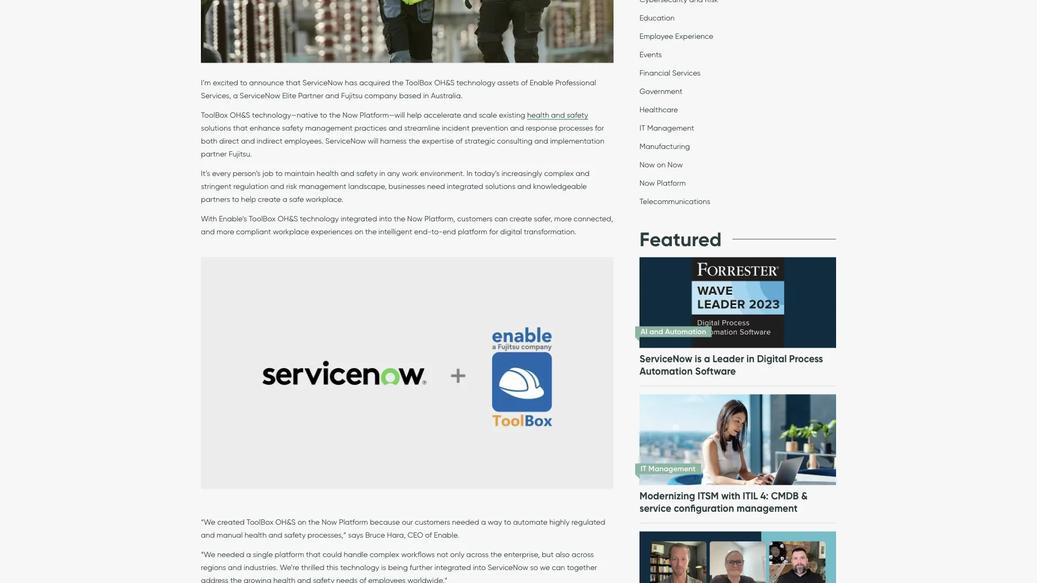 Task type: locate. For each thing, give the bounding box(es) containing it.
manual
[[217, 531, 243, 540]]

on up thrilled at the bottom left
[[298, 518, 306, 527]]

is inside "we needed a single platform that could handle complex workflows not only across the enterprise, but also across regions and industries. we're thrilled this technology is being further integrated into servicenow so we can together address the growing health and safety needs of employees worldwide."
[[381, 563, 386, 572]]

across up together
[[572, 550, 594, 559]]

0 vertical spatial it management
[[640, 123, 694, 133]]

safety inside it's every person's job to maintain health and safety in any work environment. in today's increasingly complex and stringent regulation and risk management landscape, businesses need integrated solutions and knowledgeable partners to help create a safe workplace.
[[356, 169, 378, 178]]

1 vertical spatial that
[[233, 123, 248, 132]]

not
[[437, 550, 448, 559]]

to right excited
[[240, 78, 247, 87]]

in left digital
[[747, 353, 755, 365]]

2 vertical spatial technology
[[340, 563, 379, 572]]

for right processes
[[595, 123, 604, 132]]

1 vertical spatial on
[[355, 227, 363, 236]]

1 vertical spatial needed
[[217, 550, 244, 559]]

needed
[[452, 518, 479, 527], [217, 550, 244, 559]]

0 vertical spatial on
[[657, 160, 666, 169]]

transformation.
[[524, 227, 577, 236]]

that inside i'm excited to announce that servicenow has acquired the toolbox oh&s technology assets of enable professional services, a servicenow elite partner and fujitsu company based in australia.
[[286, 78, 301, 87]]

0 horizontal spatial solutions
[[201, 123, 231, 132]]

for for platform
[[489, 227, 498, 236]]

also
[[556, 550, 570, 559]]

management
[[647, 123, 694, 133], [649, 464, 696, 474]]

0 horizontal spatial that
[[233, 123, 248, 132]]

in left any
[[380, 169, 385, 178]]

toolbox down services,
[[201, 110, 228, 119]]

integrated up experiences
[[341, 214, 377, 223]]

1 horizontal spatial that
[[286, 78, 301, 87]]

0 horizontal spatial needed
[[217, 550, 244, 559]]

0 horizontal spatial for
[[489, 227, 498, 236]]

and down thrilled at the bottom left
[[297, 576, 311, 583]]

1 vertical spatial create
[[510, 214, 532, 223]]

1 across from the left
[[466, 550, 489, 559]]

and inside with enable's toolbox oh&s technology integrated into the now platform, customers can create safer, more connected, and more compliant workplace experiences on the intelligent end-to-end platform for digital transformation.
[[201, 227, 215, 236]]

solutions up 'both' at the left of the page
[[201, 123, 231, 132]]

help inside toolbox oh&s technology—native to the now platform—will help accelerate and scale existing health and safety solutions that enhance safety management practices and streamline incident prevention and response processes for both direct and indirect employees. servicenow will harness the expertise of strategic consulting and implementation partner fujitsu.
[[407, 110, 422, 119]]

and left fujitsu
[[325, 91, 339, 100]]

a down excited
[[233, 91, 238, 100]]

integrated down in
[[447, 182, 483, 191]]

1 vertical spatial management
[[299, 182, 346, 191]]

platform inside "we created toolbox oh&s on the now platform because our customers needed a way to automate highly regulated and manual health and safety processes," says bruce hara, ceo of enable.
[[339, 518, 368, 527]]

practices
[[355, 123, 387, 132]]

1 vertical spatial complex
[[370, 550, 399, 559]]

that up the elite on the top left of the page
[[286, 78, 301, 87]]

servicenow inside toolbox oh&s technology—native to the now platform—will help accelerate and scale existing health and safety solutions that enhance safety management practices and streamline incident prevention and response processes for both direct and indirect employees. servicenow will harness the expertise of strategic consulting and implementation partner fujitsu.
[[325, 136, 366, 145]]

automation
[[665, 327, 706, 337], [640, 366, 693, 378]]

technology inside i'm excited to announce that servicenow has acquired the toolbox oh&s technology assets of enable professional services, a servicenow elite partner and fujitsu company based in australia.
[[457, 78, 496, 87]]

health up "workplace."
[[317, 169, 339, 178]]

is up software
[[695, 353, 702, 365]]

0 vertical spatial complex
[[544, 169, 574, 178]]

0 horizontal spatial help
[[241, 195, 256, 204]]

2 horizontal spatial toolbox
[[405, 78, 432, 87]]

for left digital
[[489, 227, 498, 236]]

for
[[595, 123, 604, 132], [489, 227, 498, 236]]

help down regulation
[[241, 195, 256, 204]]

more
[[554, 214, 572, 223], [217, 227, 234, 236]]

safety inside "we needed a single platform that could handle complex workflows not only across the enterprise, but also across regions and industries. we're thrilled this technology is being further integrated into servicenow so we can together address the growing health and safety needs of employees worldwide."
[[313, 576, 334, 583]]

health inside "we created toolbox oh&s on the now platform because our customers needed a way to automate highly regulated and manual health and safety processes," says bruce hara, ceo of enable.
[[245, 531, 267, 540]]

and down with
[[201, 227, 215, 236]]

management
[[305, 123, 353, 132], [299, 182, 346, 191], [737, 503, 798, 515]]

integrated inside it's every person's job to maintain health and safety in any work environment. in today's increasingly complex and stringent regulation and risk management landscape, businesses need integrated solutions and knowledgeable partners to help create a safe workplace.
[[447, 182, 483, 191]]

more up the transformation.
[[554, 214, 572, 223]]

1 horizontal spatial solutions
[[485, 182, 515, 191]]

toolbox up 'based'
[[405, 78, 432, 87]]

that inside "we needed a single platform that could handle complex workflows not only across the enterprise, but also across regions and industries. we're thrilled this technology is being further integrated into servicenow so we can together address the growing health and safety needs of employees worldwide."
[[306, 550, 321, 559]]

0 horizontal spatial across
[[466, 550, 489, 559]]

harness
[[380, 136, 407, 145]]

oh&s inside "we created toolbox oh&s on the now platform because our customers needed a way to automate highly regulated and manual health and safety processes," says bruce hara, ceo of enable.
[[275, 518, 296, 527]]

health down created toolbox
[[245, 531, 267, 540]]

management up employees.
[[305, 123, 353, 132]]

of right assets
[[521, 78, 528, 87]]

person's
[[233, 169, 261, 178]]

needed inside "we needed a single platform that could handle complex workflows not only across the enterprise, but also across regions and industries. we're thrilled this technology is being further integrated into servicenow so we can together address the growing health and safety needs of employees worldwide."
[[217, 550, 244, 559]]

integrated inside with enable's toolbox oh&s technology integrated into the now platform, customers can create safer, more connected, and more compliant workplace experiences on the intelligent end-to-end platform for digital transformation.
[[341, 214, 377, 223]]

being
[[388, 563, 408, 572]]

1 vertical spatial for
[[489, 227, 498, 236]]

assets
[[497, 78, 519, 87]]

1 horizontal spatial help
[[407, 110, 422, 119]]

1 horizontal spatial in
[[423, 91, 429, 100]]

processes,"
[[308, 531, 346, 540]]

1 horizontal spatial create
[[510, 214, 532, 223]]

health and safety: 2 workers in hard hats examining a facility image
[[201, 0, 614, 63]]

0 vertical spatial needed
[[452, 518, 479, 527]]

1 vertical spatial integrated
[[341, 214, 377, 223]]

0 vertical spatial is
[[695, 353, 702, 365]]

0 vertical spatial more
[[554, 214, 572, 223]]

technology down handle
[[340, 563, 379, 572]]

needed up enable.
[[452, 518, 479, 527]]

1 horizontal spatial toolbox
[[249, 214, 276, 223]]

create inside with enable's toolbox oh&s technology integrated into the now platform, customers can create safer, more connected, and more compliant workplace experiences on the intelligent end-to-end platform for digital transformation.
[[510, 214, 532, 223]]

announce
[[249, 78, 284, 87]]

0 horizontal spatial is
[[381, 563, 386, 572]]

education
[[640, 13, 675, 22]]

scale
[[479, 110, 497, 119]]

i'm
[[201, 78, 211, 87]]

prevention
[[472, 123, 508, 132]]

oh&s inside i'm excited to announce that servicenow has acquired the toolbox oh&s technology assets of enable professional services, a servicenow elite partner and fujitsu company based in australia.
[[434, 78, 455, 87]]

0 vertical spatial platform
[[657, 178, 686, 188]]

software
[[695, 366, 736, 378]]

a inside it's every person's job to maintain health and safety in any work environment. in today's increasingly complex and stringent regulation and risk management landscape, businesses need integrated solutions and knowledgeable partners to help create a safe workplace.
[[282, 195, 287, 204]]

create inside it's every person's job to maintain health and safety in any work environment. in today's increasingly complex and stringent regulation and risk management landscape, businesses need integrated solutions and knowledgeable partners to help create a safe workplace.
[[258, 195, 281, 204]]

2 horizontal spatial technology
[[457, 78, 496, 87]]

into inside "we needed a single platform that could handle complex workflows not only across the enterprise, but also across regions and industries. we're thrilled this technology is being further integrated into servicenow so we can together address the growing health and safety needs of employees worldwide."
[[473, 563, 486, 572]]

1 vertical spatial it management
[[641, 464, 696, 474]]

itil
[[743, 490, 758, 502]]

education link
[[640, 13, 675, 25]]

0 horizontal spatial customers
[[415, 518, 450, 527]]

2 vertical spatial management
[[737, 503, 798, 515]]

technology inside "we needed a single platform that could handle complex workflows not only across the enterprise, but also across regions and industries. we're thrilled this technology is being further integrated into servicenow so we can together address the growing health and safety needs of employees worldwide."
[[340, 563, 379, 572]]

oh&s up australia.
[[434, 78, 455, 87]]

servicenow left will
[[325, 136, 366, 145]]

servicenow + enable, a fujitsu company, toolbox image
[[201, 257, 614, 490]]

handle
[[344, 550, 368, 559]]

of down incident
[[456, 136, 463, 145]]

0 horizontal spatial on
[[298, 518, 306, 527]]

partners
[[201, 195, 230, 204]]

of inside toolbox oh&s technology—native to the now platform—will help accelerate and scale existing health and safety solutions that enhance safety management practices and streamline incident prevention and response processes for both direct and indirect employees. servicenow will harness the expertise of strategic consulting and implementation partner fujitsu.
[[456, 136, 463, 145]]

0 horizontal spatial in
[[380, 169, 385, 178]]

automation down ai and automation
[[640, 366, 693, 378]]

complex up knowledgeable
[[544, 169, 574, 178]]

now inside with enable's toolbox oh&s technology integrated into the now platform, customers can create safer, more connected, and more compliant workplace experiences on the intelligent end-to-end platform for digital transformation.
[[407, 214, 423, 223]]

1 horizontal spatial across
[[572, 550, 594, 559]]

2 vertical spatial on
[[298, 518, 306, 527]]

the inside "we created toolbox oh&s on the now platform because our customers needed a way to automate highly regulated and manual health and safety processes," says bruce hara, ceo of enable.
[[308, 518, 320, 527]]

now up end-
[[407, 214, 423, 223]]

employees
[[368, 576, 406, 583]]

indirect
[[257, 136, 282, 145]]

on inside 'link'
[[657, 160, 666, 169]]

1 horizontal spatial can
[[552, 563, 565, 572]]

1 vertical spatial toolbox
[[201, 110, 228, 119]]

it's every person's job to maintain health and safety in any work environment. in today's increasingly complex and stringent regulation and risk management landscape, businesses need integrated solutions and knowledgeable partners to help create a safe workplace.
[[201, 169, 590, 204]]

employee experience link
[[640, 32, 713, 43]]

help inside it's every person's job to maintain health and safety in any work environment. in today's increasingly complex and stringent regulation and risk management landscape, businesses need integrated solutions and knowledgeable partners to help create a safe workplace.
[[241, 195, 256, 204]]

0 horizontal spatial into
[[379, 214, 392, 223]]

with enable's toolbox oh&s technology integrated into the now platform, customers can create safer, more connected, and more compliant workplace experiences on the intelligent end-to-end platform for digital transformation.
[[201, 214, 613, 236]]

0 vertical spatial technology
[[457, 78, 496, 87]]

0 vertical spatial help
[[407, 110, 422, 119]]

0 vertical spatial create
[[258, 195, 281, 204]]

0 horizontal spatial platform
[[339, 518, 368, 527]]

is inside servicenow is a leader in digital process automation software
[[695, 353, 702, 365]]

0 horizontal spatial technology
[[300, 214, 339, 223]]

toolbox up the compliant
[[249, 214, 276, 223]]

1 horizontal spatial needed
[[452, 518, 479, 527]]

management up the manufacturing at the top of page
[[647, 123, 694, 133]]

technology inside with enable's toolbox oh&s technology integrated into the now platform, customers can create safer, more connected, and more compliant workplace experiences on the intelligent end-to-end platform for digital transformation.
[[300, 214, 339, 223]]

it management up modernizing
[[641, 464, 696, 474]]

oh&s right created toolbox
[[275, 518, 296, 527]]

to inside i'm excited to announce that servicenow has acquired the toolbox oh&s technology assets of enable professional services, a servicenow elite partner and fujitsu company based in australia.
[[240, 78, 247, 87]]

solutions down today's
[[485, 182, 515, 191]]

oh&s inside with enable's toolbox oh&s technology integrated into the now platform, customers can create safer, more connected, and more compliant workplace experiences on the intelligent end-to-end platform for digital transformation.
[[278, 214, 298, 223]]

0 horizontal spatial complex
[[370, 550, 399, 559]]

0 horizontal spatial can
[[494, 214, 508, 223]]

to inside "we created toolbox oh&s on the now platform because our customers needed a way to automate highly regulated and manual health and safety processes," says bruce hara, ceo of enable.
[[504, 518, 511, 527]]

technology—native
[[252, 110, 318, 119]]

on right experiences
[[355, 227, 363, 236]]

complex up being
[[370, 550, 399, 559]]

more down 'enable's'
[[217, 227, 234, 236]]

0 vertical spatial can
[[494, 214, 508, 223]]

platform right end
[[458, 227, 487, 236]]

0 vertical spatial platform
[[458, 227, 487, 236]]

servicenow down enterprise, at the bottom of page
[[488, 563, 528, 572]]

for for processes
[[595, 123, 604, 132]]

management inside it management link
[[647, 123, 694, 133]]

1 vertical spatial solutions
[[485, 182, 515, 191]]

can right we
[[552, 563, 565, 572]]

create
[[258, 195, 281, 204], [510, 214, 532, 223]]

2 horizontal spatial in
[[747, 353, 755, 365]]

that inside toolbox oh&s technology—native to the now platform—will help accelerate and scale existing health and safety solutions that enhance safety management practices and streamline incident prevention and response processes for both direct and indirect employees. servicenow will harness the expertise of strategic consulting and implementation partner fujitsu.
[[233, 123, 248, 132]]

automation right ai at the right bottom
[[665, 327, 706, 337]]

regions
[[201, 563, 226, 572]]

on inside "we created toolbox oh&s on the now platform because our customers needed a way to automate highly regulated and manual health and safety processes," says bruce hara, ceo of enable.
[[298, 518, 306, 527]]

connected,
[[574, 214, 613, 223]]

0 vertical spatial into
[[379, 214, 392, 223]]

increasingly
[[502, 169, 542, 178]]

a left single
[[246, 550, 251, 559]]

2 horizontal spatial that
[[306, 550, 321, 559]]

1 horizontal spatial on
[[355, 227, 363, 236]]

of right ceo
[[425, 531, 432, 540]]

healthcare link
[[640, 105, 678, 117]]

modernizing itsm with itil 4: cmdb & service configuration management
[[640, 490, 808, 515]]

and left manual
[[201, 531, 215, 540]]

to
[[240, 78, 247, 87], [320, 110, 327, 119], [275, 169, 283, 178], [232, 195, 239, 204], [504, 518, 511, 527]]

technology
[[457, 78, 496, 87], [300, 214, 339, 223], [340, 563, 379, 572]]

in inside servicenow is a leader in digital process automation software
[[747, 353, 755, 365]]

leader
[[713, 353, 744, 365]]

thrilled
[[301, 563, 324, 572]]

2 vertical spatial that
[[306, 550, 321, 559]]

customers right platform, at the top left of the page
[[457, 214, 493, 223]]

can inside with enable's toolbox oh&s technology integrated into the now platform, customers can create safer, more connected, and more compliant workplace experiences on the intelligent end-to-end platform for digital transformation.
[[494, 214, 508, 223]]

1 vertical spatial platform
[[339, 518, 368, 527]]

for inside with enable's toolbox oh&s technology integrated into the now platform, customers can create safer, more connected, and more compliant workplace experiences on the intelligent end-to-end platform for digital transformation.
[[489, 227, 498, 236]]

to-
[[431, 227, 443, 236]]

of right needs at the bottom of page
[[359, 576, 366, 583]]

0 vertical spatial management
[[647, 123, 694, 133]]

0 vertical spatial in
[[423, 91, 429, 100]]

1 vertical spatial into
[[473, 563, 486, 572]]

across
[[466, 550, 489, 559], [572, 550, 594, 559]]

1 vertical spatial "we
[[201, 550, 215, 559]]

oh&s inside toolbox oh&s technology—native to the now platform—will help accelerate and scale existing health and safety solutions that enhance safety management practices and streamline incident prevention and response processes for both direct and indirect employees. servicenow will harness the expertise of strategic consulting and implementation partner fujitsu.
[[230, 110, 250, 119]]

and up consulting
[[510, 123, 524, 132]]

technology up experiences
[[300, 214, 339, 223]]

create up digital
[[510, 214, 532, 223]]

2 vertical spatial toolbox
[[249, 214, 276, 223]]

that up direct
[[233, 123, 248, 132]]

it up modernizing
[[641, 464, 647, 474]]

across right only
[[466, 550, 489, 559]]

health down we're
[[273, 576, 295, 583]]

health up response at right
[[527, 110, 549, 119]]

fujitsu
[[341, 91, 363, 100]]

1 horizontal spatial customers
[[457, 214, 493, 223]]

this
[[326, 563, 338, 572]]

health inside it's every person's job to maintain health and safety in any work environment. in today's increasingly complex and stringent regulation and risk management landscape, businesses need integrated solutions and knowledgeable partners to help create a safe workplace.
[[317, 169, 339, 178]]

and right regions
[[228, 563, 242, 572]]

customers
[[457, 214, 493, 223], [415, 518, 450, 527]]

toolbox inside i'm excited to announce that servicenow has acquired the toolbox oh&s technology assets of enable professional services, a servicenow elite partner and fujitsu company based in australia.
[[405, 78, 432, 87]]

is
[[695, 353, 702, 365], [381, 563, 386, 572]]

1 horizontal spatial complex
[[544, 169, 574, 178]]

into
[[379, 214, 392, 223], [473, 563, 486, 572]]

1 vertical spatial customers
[[415, 518, 450, 527]]

safety inside "we created toolbox oh&s on the now platform because our customers needed a way to automate highly regulated and manual health and safety processes," says bruce hara, ceo of enable.
[[284, 531, 306, 540]]

"we inside "we needed a single platform that could handle complex workflows not only across the enterprise, but also across regions and industries. we're thrilled this technology is being further integrated into servicenow so we can together address the growing health and safety needs of employees worldwide."
[[201, 550, 215, 559]]

0 vertical spatial that
[[286, 78, 301, 87]]

needed inside "we created toolbox oh&s on the now platform because our customers needed a way to automate highly regulated and manual health and safety processes," says bruce hara, ceo of enable.
[[452, 518, 479, 527]]

and down response at right
[[534, 136, 548, 145]]

1 vertical spatial in
[[380, 169, 385, 178]]

to right the way at the bottom of the page
[[504, 518, 511, 527]]

servicenow
[[302, 78, 343, 87], [240, 91, 280, 100], [325, 136, 366, 145], [640, 353, 692, 365], [488, 563, 528, 572]]

1 vertical spatial technology
[[300, 214, 339, 223]]

0 vertical spatial customers
[[457, 214, 493, 223]]

and right ai at the right bottom
[[649, 327, 663, 337]]

configuration
[[674, 503, 734, 515]]

0 vertical spatial integrated
[[447, 182, 483, 191]]

platform up we're
[[275, 550, 304, 559]]

will
[[368, 136, 378, 145]]

"we needed a single platform that could handle complex workflows not only across the enterprise, but also across regions and industries. we're thrilled this technology is being further integrated into servicenow so we can together address the growing health and safety needs of employees worldwide."
[[201, 550, 597, 583]]

servicenow up partner
[[302, 78, 343, 87]]

environment.
[[420, 169, 465, 178]]

can up digital
[[494, 214, 508, 223]]

1 vertical spatial help
[[241, 195, 256, 204]]

oh&s up direct
[[230, 110, 250, 119]]

end
[[443, 227, 456, 236]]

0 horizontal spatial create
[[258, 195, 281, 204]]

but
[[542, 550, 554, 559]]

2 "we from the top
[[201, 550, 215, 559]]

employee
[[640, 32, 673, 41]]

events
[[640, 50, 662, 59]]

on down manufacturing link
[[657, 160, 666, 169]]

customers up enable.
[[415, 518, 450, 527]]

1 horizontal spatial into
[[473, 563, 486, 572]]

can
[[494, 214, 508, 223], [552, 563, 565, 572]]

platform
[[458, 227, 487, 236], [275, 550, 304, 559]]

0 vertical spatial for
[[595, 123, 604, 132]]

only
[[450, 550, 464, 559]]

platform up telecommunications
[[657, 178, 686, 188]]

now inside toolbox oh&s technology—native to the now platform—will help accelerate and scale existing health and safety solutions that enhance safety management practices and streamline incident prevention and response processes for both direct and indirect employees. servicenow will harness the expertise of strategic consulting and implementation partner fujitsu.
[[342, 110, 358, 119]]

employee experience
[[640, 32, 713, 41]]

1 vertical spatial is
[[381, 563, 386, 572]]

0 vertical spatial it
[[640, 123, 645, 133]]

safety left processes,"
[[284, 531, 306, 540]]

toolbox inside with enable's toolbox oh&s technology integrated into the now platform, customers can create safer, more connected, and more compliant workplace experiences on the intelligent end-to-end platform for digital transformation.
[[249, 214, 276, 223]]

management up "workplace."
[[299, 182, 346, 191]]

1 vertical spatial automation
[[640, 366, 693, 378]]

telecommunications link
[[640, 197, 710, 209]]

0 vertical spatial management
[[305, 123, 353, 132]]

is up employees on the left bottom
[[381, 563, 386, 572]]

1 "we from the top
[[201, 518, 215, 527]]

has
[[345, 78, 357, 87]]

1 horizontal spatial platform
[[458, 227, 487, 236]]

oh&s up workplace
[[278, 214, 298, 223]]

a left safe
[[282, 195, 287, 204]]

i'm excited to announce that servicenow has acquired the toolbox oh&s technology assets of enable professional services, a servicenow elite partner and fujitsu company based in australia.
[[201, 78, 596, 100]]

financial services
[[640, 68, 701, 77]]

1 vertical spatial platform
[[275, 550, 304, 559]]

servicenow inside servicenow is a leader in digital process automation software
[[640, 353, 692, 365]]

complex inside it's every person's job to maintain health and safety in any work environment. in today's increasingly complex and stringent regulation and risk management landscape, businesses need integrated solutions and knowledgeable partners to help create a safe workplace.
[[544, 169, 574, 178]]

0 horizontal spatial toolbox
[[201, 110, 228, 119]]

2 vertical spatial integrated
[[435, 563, 471, 572]]

now up processes,"
[[322, 518, 337, 527]]

2 vertical spatial in
[[747, 353, 755, 365]]

0 vertical spatial "we
[[201, 518, 215, 527]]

created toolbox
[[217, 518, 273, 527]]

1 horizontal spatial technology
[[340, 563, 379, 572]]

servicenow down ai and automation
[[640, 353, 692, 365]]

needs
[[336, 576, 358, 583]]

platform up says
[[339, 518, 368, 527]]

0 horizontal spatial platform
[[275, 550, 304, 559]]

a inside servicenow is a leader in digital process automation software
[[704, 353, 710, 365]]

management up modernizing
[[649, 464, 696, 474]]

because
[[370, 518, 400, 527]]

oh&s
[[434, 78, 455, 87], [230, 110, 250, 119], [278, 214, 298, 223], [275, 518, 296, 527]]

a left the way at the bottom of the page
[[481, 518, 486, 527]]

1 vertical spatial more
[[217, 227, 234, 236]]

0 vertical spatial toolbox
[[405, 78, 432, 87]]

2 horizontal spatial on
[[657, 160, 666, 169]]

0 vertical spatial solutions
[[201, 123, 231, 132]]

solutions inside it's every person's job to maintain health and safety in any work environment. in today's increasingly complex and stringent regulation and risk management landscape, businesses need integrated solutions and knowledgeable partners to help create a safe workplace.
[[485, 182, 515, 191]]

manufacturing link
[[640, 142, 690, 154]]

of inside "we needed a single platform that could handle complex workflows not only across the enterprise, but also across regions and industries. we're thrilled this technology is being further integrated into servicenow so we can together address the growing health and safety needs of employees worldwide."
[[359, 576, 366, 583]]

that up thrilled at the bottom left
[[306, 550, 321, 559]]

partner
[[298, 91, 323, 100]]

"we up regions
[[201, 550, 215, 559]]

in right 'based'
[[423, 91, 429, 100]]

"we inside "we created toolbox oh&s on the now platform because our customers needed a way to automate highly regulated and manual health and safety processes," says bruce hara, ceo of enable.
[[201, 518, 215, 527]]

1 horizontal spatial for
[[595, 123, 604, 132]]

"we left created toolbox
[[201, 518, 215, 527]]

"we for "we created toolbox oh&s on the now platform because our customers needed a way to automate highly regulated and manual health and safety processes," says bruce hara, ceo of enable.
[[201, 518, 215, 527]]

now down fujitsu
[[342, 110, 358, 119]]

government
[[640, 87, 683, 96]]

cmdb
[[771, 490, 799, 502]]

1 vertical spatial can
[[552, 563, 565, 572]]

complex inside "we needed a single platform that could handle complex workflows not only across the enterprise, but also across regions and industries. we're thrilled this technology is being further integrated into servicenow so we can together address the growing health and safety needs of employees worldwide."
[[370, 550, 399, 559]]

for inside toolbox oh&s technology—native to the now platform—will help accelerate and scale existing health and safety solutions that enhance safety management practices and streamline incident prevention and response processes for both direct and indirect employees. servicenow will harness the expertise of strategic consulting and implementation partner fujitsu.
[[595, 123, 604, 132]]

now inside "we created toolbox oh&s on the now platform because our customers needed a way to automate highly regulated and manual health and safety processes," says bruce hara, ceo of enable.
[[322, 518, 337, 527]]

safety down this
[[313, 576, 334, 583]]

integrated down only
[[435, 563, 471, 572]]

integrated
[[447, 182, 483, 191], [341, 214, 377, 223], [435, 563, 471, 572]]

help up the streamline
[[407, 110, 422, 119]]

and up knowledgeable
[[576, 169, 590, 178]]

1 horizontal spatial is
[[695, 353, 702, 365]]

create down regulation
[[258, 195, 281, 204]]



Task type: describe. For each thing, give the bounding box(es) containing it.
and left risk
[[270, 182, 284, 191]]

toolbox inside toolbox oh&s technology—native to the now platform—will help accelerate and scale existing health and safety solutions that enhance safety management practices and streamline incident prevention and response processes for both direct and indirect employees. servicenow will harness the expertise of strategic consulting and implementation partner fujitsu.
[[201, 110, 228, 119]]

job
[[262, 169, 274, 178]]

and down increasingly at the top
[[517, 182, 531, 191]]

automate
[[513, 518, 548, 527]]

expertise
[[422, 136, 454, 145]]

we
[[540, 563, 550, 572]]

workplace
[[273, 227, 309, 236]]

workplace.
[[306, 195, 343, 204]]

on inside with enable's toolbox oh&s technology integrated into the now platform, customers can create safer, more connected, and more compliant workplace experiences on the intelligent end-to-end platform for digital transformation.
[[355, 227, 363, 236]]

streamline
[[404, 123, 440, 132]]

it's
[[201, 169, 210, 178]]

itsm
[[698, 490, 719, 502]]

industries.
[[244, 563, 278, 572]]

events link
[[640, 50, 662, 62]]

to inside toolbox oh&s technology—native to the now platform—will help accelerate and scale existing health and safety solutions that enhance safety management practices and streamline incident prevention and response processes for both direct and indirect employees. servicenow will harness the expertise of strategic consulting and implementation partner fujitsu.
[[320, 110, 327, 119]]

0 vertical spatial automation
[[665, 327, 706, 337]]

it inside it management link
[[640, 123, 645, 133]]

"we created toolbox oh&s on the now platform because our customers needed a way to automate highly regulated and manual health and safety processes," says bruce hara, ceo of enable.
[[201, 518, 605, 540]]

and up landscape, at the left
[[341, 169, 354, 178]]

1 vertical spatial it
[[641, 464, 647, 474]]

worldwide."
[[408, 576, 447, 583]]

landscape,
[[348, 182, 387, 191]]

health and safety link
[[527, 110, 588, 120]]

automation inside servicenow is a leader in digital process automation software
[[640, 366, 693, 378]]

and up fujitsu.
[[241, 136, 255, 145]]

integrated inside "we needed a single platform that could handle complex workflows not only across the enterprise, but also across regions and industries. we're thrilled this technology is being further integrated into servicenow so we can together address the growing health and safety needs of employees worldwide."
[[435, 563, 471, 572]]

celebrating veterans: three veteran employees at servicenow image
[[638, 521, 838, 583]]

ai
[[641, 327, 648, 337]]

both
[[201, 136, 217, 145]]

australia.
[[431, 91, 463, 100]]

regulated
[[572, 518, 605, 527]]

to right job at the left top of the page
[[275, 169, 283, 178]]

and left scale
[[463, 110, 477, 119]]

now platform link
[[640, 178, 686, 190]]

safer,
[[534, 214, 552, 223]]

modernizing
[[640, 490, 695, 502]]

featured
[[640, 227, 722, 251]]

2 across from the left
[[572, 550, 594, 559]]

partner
[[201, 149, 227, 158]]

a inside "we needed a single platform that could handle complex workflows not only across the enterprise, but also across regions and industries. we're thrilled this technology is being further integrated into servicenow so we can together address the growing health and safety needs of employees worldwide."
[[246, 550, 251, 559]]

response
[[526, 123, 557, 132]]

and up single
[[269, 531, 282, 540]]

acquired
[[359, 78, 390, 87]]

end-
[[414, 227, 431, 236]]

experiences
[[311, 227, 353, 236]]

businesses
[[389, 182, 425, 191]]

in inside it's every person's job to maintain health and safety in any work environment. in today's increasingly complex and stringent regulation and risk management landscape, businesses need integrated solutions and knowledgeable partners to help create a safe workplace.
[[380, 169, 385, 178]]

could
[[323, 550, 342, 559]]

need
[[427, 182, 445, 191]]

accelerate
[[424, 110, 461, 119]]

stringent
[[201, 182, 231, 191]]

safety down technology—native
[[282, 123, 303, 132]]

ceo
[[408, 531, 423, 540]]

1 vertical spatial management
[[649, 464, 696, 474]]

every
[[212, 169, 231, 178]]

configuration management: woman in front of high-rise window working on a laptop image
[[638, 384, 838, 496]]

any
[[387, 169, 400, 178]]

servicenow down announce
[[240, 91, 280, 100]]

fujitsu.
[[229, 149, 252, 158]]

healthcare
[[640, 105, 678, 114]]

services
[[672, 68, 701, 77]]

can inside "we needed a single platform that could handle complex workflows not only across the enterprise, but also across regions and industries. we're thrilled this technology is being further integrated into servicenow so we can together address the growing health and safety needs of employees worldwide."
[[552, 563, 565, 572]]

platform inside "we needed a single platform that could handle complex workflows not only across the enterprise, but also across regions and industries. we're thrilled this technology is being further integrated into servicenow so we can together address the growing health and safety needs of employees worldwide."
[[275, 550, 304, 559]]

and up harness
[[389, 123, 402, 132]]

servicenow is a leader in digital process automation software
[[640, 353, 823, 378]]

management inside it's every person's job to maintain health and safety in any work environment. in today's increasingly complex and stringent regulation and risk management landscape, businesses need integrated solutions and knowledgeable partners to help create a safe workplace.
[[299, 182, 346, 191]]

direct
[[219, 136, 239, 145]]

now on now
[[640, 160, 683, 169]]

4:
[[760, 490, 769, 502]]

"we for "we needed a single platform that could handle complex workflows not only across the enterprise, but also across regions and industries. we're thrilled this technology is being further integrated into servicenow so we can together address the growing health and safety needs of employees worldwide."
[[201, 550, 215, 559]]

0 horizontal spatial more
[[217, 227, 234, 236]]

to up 'enable's'
[[232, 195, 239, 204]]

manufacturing
[[640, 142, 690, 151]]

into inside with enable's toolbox oh&s technology integrated into the now platform, customers can create safer, more connected, and more compliant workplace experiences on the intelligent end-to-end platform for digital transformation.
[[379, 214, 392, 223]]

intelligent
[[379, 227, 412, 236]]

servicenow inside "we needed a single platform that could handle complex workflows not only across the enterprise, but also across regions and industries. we're thrilled this technology is being further integrated into servicenow so we can together address the growing health and safety needs of employees worldwide."
[[488, 563, 528, 572]]

hara,
[[387, 531, 406, 540]]

safety up processes
[[567, 110, 588, 119]]

it management link
[[640, 123, 694, 135]]

service
[[640, 503, 671, 515]]

management inside modernizing itsm with itil 4: cmdb & service configuration management
[[737, 503, 798, 515]]

now down manufacturing link
[[668, 160, 683, 169]]

toolbox oh&s technology—native to the now platform—will help accelerate and scale existing health and safety solutions that enhance safety management practices and streamline incident prevention and response processes for both direct and indirect employees. servicenow will harness the expertise of strategic consulting and implementation partner fujitsu.
[[201, 110, 605, 158]]

ai and automation
[[641, 327, 706, 337]]

the inside i'm excited to announce that servicenow has acquired the toolbox oh&s technology assets of enable professional services, a servicenow elite partner and fujitsu company based in australia.
[[392, 78, 404, 87]]

&
[[801, 490, 808, 502]]

highly
[[549, 518, 570, 527]]

solutions inside toolbox oh&s technology—native to the now platform—will help accelerate and scale existing health and safety solutions that enhance safety management practices and streamline incident prevention and response processes for both direct and indirect employees. servicenow will harness the expertise of strategic consulting and implementation partner fujitsu.
[[201, 123, 231, 132]]

platform inside with enable's toolbox oh&s technology integrated into the now platform, customers can create safer, more connected, and more compliant workplace experiences on the intelligent end-to-end platform for digital transformation.
[[458, 227, 487, 236]]

now on now link
[[640, 160, 683, 172]]

we're
[[280, 563, 299, 572]]

consulting
[[497, 136, 533, 145]]

processes
[[559, 123, 593, 132]]

of inside "we created toolbox oh&s on the now platform because our customers needed a way to automate highly regulated and manual health and safety processes," says bruce hara, ceo of enable.
[[425, 531, 432, 540]]

regulation
[[233, 182, 269, 191]]

based
[[399, 91, 421, 100]]

further
[[410, 563, 433, 572]]

1 horizontal spatial platform
[[657, 178, 686, 188]]

1 horizontal spatial more
[[554, 214, 572, 223]]

financial
[[640, 68, 670, 77]]

now up now platform
[[640, 160, 655, 169]]

health inside "we needed a single platform that could handle complex workflows not only across the enterprise, but also across regions and industries. we're thrilled this technology is being further integrated into servicenow so we can together address the growing health and safety needs of employees worldwide."
[[273, 576, 295, 583]]

a inside i'm excited to announce that servicenow has acquired the toolbox oh&s technology assets of enable professional services, a servicenow elite partner and fujitsu company based in australia.
[[233, 91, 238, 100]]

way
[[488, 518, 502, 527]]

digital
[[500, 227, 522, 236]]

experience
[[675, 32, 713, 41]]

and up response at right
[[551, 110, 565, 119]]

a inside "we created toolbox oh&s on the now platform because our customers needed a way to automate highly regulated and manual health and safety processes," says bruce hara, ceo of enable.
[[481, 518, 486, 527]]

company
[[365, 91, 397, 100]]

now down now on now 'link'
[[640, 178, 655, 188]]

health inside toolbox oh&s technology—native to the now platform—will help accelerate and scale existing health and safety solutions that enhance safety management practices and streamline incident prevention and response processes for both direct and indirect employees. servicenow will harness the expertise of strategic consulting and implementation partner fujitsu.
[[527, 110, 549, 119]]

and inside i'm excited to announce that servicenow has acquired the toolbox oh&s technology assets of enable professional services, a servicenow elite partner and fujitsu company based in australia.
[[325, 91, 339, 100]]

address
[[201, 576, 228, 583]]

services,
[[201, 91, 231, 100]]

in inside i'm excited to announce that servicenow has acquired the toolbox oh&s technology assets of enable professional services, a servicenow elite partner and fujitsu company based in australia.
[[423, 91, 429, 100]]

of inside i'm excited to announce that servicenow has acquired the toolbox oh&s technology assets of enable professional services, a servicenow elite partner and fujitsu company based in australia.
[[521, 78, 528, 87]]

risk
[[286, 182, 297, 191]]

today's
[[474, 169, 500, 178]]

digital
[[757, 353, 787, 365]]

management inside toolbox oh&s technology—native to the now platform—will help accelerate and scale existing health and safety solutions that enhance safety management practices and streamline incident prevention and response processes for both direct and indirect employees. servicenow will harness the expertise of strategic consulting and implementation partner fujitsu.
[[305, 123, 353, 132]]

so
[[530, 563, 538, 572]]

customers inside "we created toolbox oh&s on the now platform because our customers needed a way to automate highly regulated and manual health and safety processes," says bruce hara, ceo of enable.
[[415, 518, 450, 527]]

strategic
[[464, 136, 495, 145]]

forrester wave leader 2023: digital process automation software image
[[638, 247, 838, 359]]

platform—will
[[360, 110, 405, 119]]

maintain
[[285, 169, 315, 178]]

customers inside with enable's toolbox oh&s technology integrated into the now platform, customers can create safer, more connected, and more compliant workplace experiences on the intelligent end-to-end platform for digital transformation.
[[457, 214, 493, 223]]



Task type: vqa. For each thing, say whether or not it's contained in the screenshot.
Demo
no



